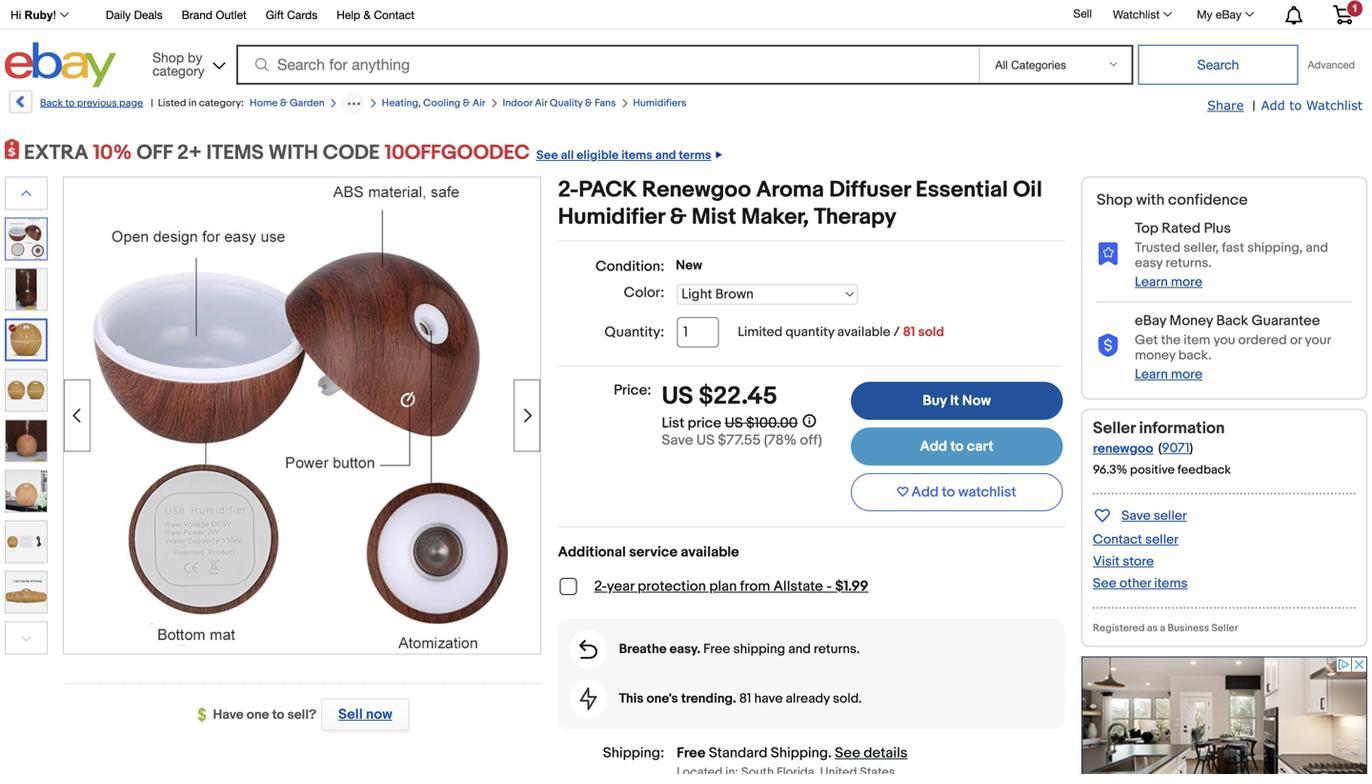 Task type: describe. For each thing, give the bounding box(es) containing it.
have one to sell?
[[213, 707, 316, 724]]

code
[[323, 141, 380, 165]]

to right one
[[272, 707, 284, 724]]

therapy
[[814, 204, 896, 231]]

| listed in category:
[[151, 97, 244, 110]]

mist
[[692, 204, 736, 231]]

my
[[1197, 8, 1212, 21]]

plus
[[1204, 220, 1231, 237]]

daily deals
[[106, 8, 163, 21]]

1
[[1352, 2, 1358, 14]]

registered as a business seller
[[1093, 623, 1238, 635]]

shipping,
[[1247, 240, 1303, 256]]

-
[[826, 578, 832, 596]]

back to previous page
[[40, 97, 143, 110]]

watchlist inside watchlist link
[[1113, 8, 1160, 21]]

2 horizontal spatial us
[[725, 415, 743, 432]]

ebay inside ebay money back guarantee get the item you ordered or your money back. learn more
[[1135, 312, 1166, 330]]

all
[[561, 148, 574, 163]]

picture 17 of 24 image
[[6, 219, 47, 260]]

back to previous page link
[[8, 91, 143, 120]]

to for previous
[[65, 97, 75, 110]]

as
[[1147, 623, 1158, 635]]

watchlist
[[958, 484, 1016, 501]]

seller information renewgoo ( 9071 ) 96.3% positive feedback
[[1093, 419, 1231, 478]]

returns. inside us $22.45 main content
[[814, 642, 860, 658]]

with
[[1136, 191, 1165, 210]]

0 vertical spatial items
[[621, 148, 652, 163]]

2-pack renewgoo aroma diffuser essential oil humidifier & mist maker, therapy
[[558, 177, 1042, 231]]

(
[[1158, 441, 1162, 457]]

more inside ebay money back guarantee get the item you ordered or your money back. learn more
[[1171, 367, 1202, 383]]

1 vertical spatial 81
[[739, 691, 751, 707]]

& right home
[[280, 97, 287, 110]]

cards
[[287, 8, 318, 21]]

price:
[[614, 382, 651, 399]]

maker,
[[741, 204, 809, 231]]

home
[[250, 97, 278, 110]]

confidence
[[1168, 191, 1248, 210]]

breathe
[[619, 642, 667, 658]]

brand outlet link
[[182, 5, 247, 26]]

2+
[[177, 141, 202, 165]]

learn more link for money
[[1135, 367, 1202, 383]]

rated
[[1162, 220, 1201, 237]]

picture 20 of 24 image
[[6, 370, 47, 411]]

details
[[864, 745, 908, 762]]

home & garden
[[250, 97, 325, 110]]

category
[[152, 63, 205, 79]]

extra 10% off 2+ items with code 10offgoodec
[[24, 141, 530, 165]]

share button
[[1207, 97, 1244, 114]]

sell now link
[[316, 699, 409, 731]]

daily
[[106, 8, 131, 21]]

picture 18 of 24 image
[[6, 269, 47, 310]]

gift
[[266, 8, 284, 21]]

& right cooling
[[463, 97, 470, 110]]

returns. inside top rated plus trusted seller, fast shipping, and easy returns. learn more
[[1166, 255, 1212, 272]]

renewgoo
[[1093, 441, 1153, 457]]

and for terms
[[655, 148, 676, 163]]

& inside account "navigation"
[[363, 8, 371, 21]]

quality
[[550, 97, 583, 110]]

to for watchlist
[[942, 484, 955, 501]]

money
[[1169, 312, 1213, 330]]

us $22.45
[[662, 382, 777, 412]]

contact inside account "navigation"
[[374, 8, 415, 21]]

save for save seller
[[1121, 508, 1151, 524]]

to inside share | add to watchlist
[[1289, 98, 1302, 112]]

picture 21 of 24 image
[[6, 421, 47, 462]]

my ebay link
[[1186, 3, 1262, 26]]

96.3%
[[1093, 463, 1127, 478]]

have
[[754, 691, 783, 707]]

limited
[[738, 324, 783, 341]]

available for quantity
[[837, 324, 891, 341]]

get
[[1135, 332, 1158, 349]]

dollar sign image
[[198, 708, 213, 723]]

off
[[137, 141, 173, 165]]

a
[[1160, 623, 1165, 635]]

save us $77.55 (78% off)
[[662, 432, 822, 449]]

diffuser
[[829, 177, 911, 204]]

quantity:
[[604, 324, 664, 341]]

shop by category
[[152, 50, 205, 79]]

add to watchlist
[[911, 484, 1016, 501]]

and inside top rated plus trusted seller, fast shipping, and easy returns. learn more
[[1306, 240, 1328, 256]]

and for returns.
[[788, 642, 811, 658]]

help
[[337, 8, 360, 21]]

see all eligible items and terms link
[[530, 141, 722, 165]]

ordered
[[1238, 332, 1287, 349]]

sold
[[918, 324, 944, 341]]

guarantee
[[1251, 312, 1320, 330]]

0 vertical spatial see
[[536, 148, 558, 163]]

renewgoo
[[642, 177, 751, 204]]

learn inside top rated plus trusted seller, fast shipping, and easy returns. learn more
[[1135, 274, 1168, 291]]

sell now
[[338, 706, 392, 724]]

now
[[366, 706, 392, 724]]

gift cards link
[[266, 5, 318, 26]]

& left fans
[[585, 97, 592, 110]]

fast
[[1222, 240, 1244, 256]]

available for service
[[681, 544, 739, 561]]

picture 19 of 24 image
[[7, 321, 46, 360]]

in
[[189, 97, 197, 110]]

new
[[676, 258, 702, 274]]

or
[[1290, 332, 1302, 349]]

add to watchlist link
[[1261, 97, 1363, 114]]

now
[[962, 393, 991, 410]]

account navigation
[[0, 0, 1367, 30]]

sell link
[[1065, 7, 1100, 20]]

Quantity: text field
[[677, 317, 719, 348]]

share
[[1207, 98, 1244, 112]]

service
[[629, 544, 677, 561]]

1 horizontal spatial 81
[[903, 324, 915, 341]]

easy
[[1135, 255, 1163, 272]]

2- for year
[[594, 578, 607, 596]]

picture 24 of 24 image
[[6, 572, 47, 613]]

seller inside seller information renewgoo ( 9071 ) 96.3% positive feedback
[[1093, 419, 1135, 439]]

save seller
[[1121, 508, 1187, 524]]

!
[[53, 9, 56, 21]]

my ebay
[[1197, 8, 1241, 21]]

sell?
[[287, 707, 316, 724]]

back.
[[1178, 348, 1212, 364]]

sell for sell now
[[338, 706, 363, 724]]

$22.45
[[699, 382, 777, 412]]

store
[[1123, 554, 1154, 570]]

home & garden link
[[250, 97, 325, 110]]



Task type: vqa. For each thing, say whether or not it's contained in the screenshot.
and for returns.
yes



Task type: locate. For each thing, give the bounding box(es) containing it.
price
[[688, 415, 721, 432]]

air right the indoor
[[535, 97, 547, 110]]

available
[[837, 324, 891, 341], [681, 544, 739, 561]]

listed
[[158, 97, 186, 110]]

seller up contact seller link in the right of the page
[[1154, 508, 1187, 524]]

1 vertical spatial add
[[920, 438, 947, 455]]

list price us $100.00
[[662, 415, 798, 432]]

save for save us $77.55 (78% off)
[[662, 432, 693, 449]]

and right the shipping
[[788, 642, 811, 658]]

1 horizontal spatial us
[[696, 432, 715, 449]]

1 vertical spatial more
[[1171, 367, 1202, 383]]

with details__icon image left "get"
[[1097, 334, 1120, 358]]

Search for anything text field
[[239, 47, 975, 83]]

hi
[[10, 9, 21, 21]]

protection
[[637, 578, 706, 596]]

other
[[1119, 576, 1151, 592]]

heating, cooling & air
[[382, 97, 485, 110]]

1 more from the top
[[1171, 274, 1202, 291]]

contact up 'visit store' link
[[1093, 532, 1142, 548]]

watchlist down advanced link
[[1306, 98, 1363, 112]]

0 horizontal spatial seller
[[1093, 419, 1135, 439]]

0 vertical spatial learn more link
[[1135, 274, 1202, 291]]

and inside us $22.45 main content
[[788, 642, 811, 658]]

1 vertical spatial contact
[[1093, 532, 1142, 548]]

1 vertical spatial back
[[1216, 312, 1248, 330]]

1 horizontal spatial available
[[837, 324, 891, 341]]

2- inside 2-pack renewgoo aroma diffuser essential oil humidifier & mist maker, therapy
[[558, 177, 579, 204]]

1 horizontal spatial save
[[1121, 508, 1151, 524]]

add inside button
[[911, 484, 939, 501]]

visit
[[1093, 554, 1120, 570]]

2-
[[558, 177, 579, 204], [594, 578, 607, 596]]

previous
[[77, 97, 117, 110]]

ebay up "get"
[[1135, 312, 1166, 330]]

2 learn from the top
[[1135, 367, 1168, 383]]

registered
[[1093, 623, 1145, 635]]

0 vertical spatial seller
[[1093, 419, 1135, 439]]

1 vertical spatial sell
[[338, 706, 363, 724]]

2 horizontal spatial see
[[1093, 576, 1117, 592]]

air
[[472, 97, 485, 110], [535, 97, 547, 110]]

indoor
[[503, 97, 532, 110]]

by
[[188, 50, 202, 65]]

to left cart
[[950, 438, 964, 455]]

this one's trending. 81 have already sold.
[[619, 691, 862, 707]]

1 horizontal spatial seller
[[1211, 623, 1238, 635]]

items right "other" on the right of page
[[1154, 576, 1188, 592]]

0 horizontal spatial items
[[621, 148, 652, 163]]

2- down additional
[[594, 578, 607, 596]]

positive
[[1130, 463, 1175, 478]]

ebay inside account "navigation"
[[1216, 8, 1241, 21]]

0 horizontal spatial |
[[151, 97, 153, 110]]

returns. up the sold.
[[814, 642, 860, 658]]

0 horizontal spatial see
[[536, 148, 558, 163]]

add
[[1261, 98, 1285, 112], [920, 438, 947, 455], [911, 484, 939, 501]]

1 horizontal spatial back
[[1216, 312, 1248, 330]]

contact right help
[[374, 8, 415, 21]]

have
[[213, 707, 244, 724]]

contact inside contact seller visit store see other items
[[1093, 532, 1142, 548]]

0 vertical spatial sell
[[1073, 7, 1092, 20]]

81
[[903, 324, 915, 341], [739, 691, 751, 707]]

1 horizontal spatial sell
[[1073, 7, 1092, 20]]

0 horizontal spatial sell
[[338, 706, 363, 724]]

category:
[[199, 97, 244, 110]]

0 horizontal spatial save
[[662, 432, 693, 449]]

heating, cooling & air link
[[382, 97, 485, 110]]

add down buy
[[920, 438, 947, 455]]

1 horizontal spatial shop
[[1097, 191, 1133, 210]]

picture 22 of 24 image
[[6, 471, 47, 512]]

us left $77.55
[[696, 432, 715, 449]]

1 vertical spatial save
[[1121, 508, 1151, 524]]

it
[[950, 393, 959, 410]]

and left terms
[[655, 148, 676, 163]]

see left the 'all'
[[536, 148, 558, 163]]

more inside top rated plus trusted seller, fast shipping, and easy returns. learn more
[[1171, 274, 1202, 291]]

shop
[[152, 50, 184, 65], [1097, 191, 1133, 210]]

to inside add to cart link
[[950, 438, 964, 455]]

top rated plus trusted seller, fast shipping, and easy returns. learn more
[[1135, 220, 1328, 291]]

with details__icon image for this one's trending.
[[580, 688, 597, 711]]

0 vertical spatial free
[[703, 642, 730, 658]]

1 air from the left
[[472, 97, 485, 110]]

brand outlet
[[182, 8, 247, 21]]

see inside contact seller visit store see other items
[[1093, 576, 1117, 592]]

2-pack renewgoo aroma diffuser essential oil humidifier & mist maker, therapy - picture 17 of 24 image
[[64, 178, 540, 654]]

see right .
[[835, 745, 860, 762]]

seller right business
[[1211, 623, 1238, 635]]

1 learn from the top
[[1135, 274, 1168, 291]]

sell left watchlist link
[[1073, 7, 1092, 20]]

& inside 2-pack renewgoo aroma diffuser essential oil humidifier & mist maker, therapy
[[670, 204, 687, 231]]

0 horizontal spatial shop
[[152, 50, 184, 65]]

0 vertical spatial 81
[[903, 324, 915, 341]]

add down add to cart link
[[911, 484, 939, 501]]

1 vertical spatial free
[[677, 745, 705, 762]]

2 vertical spatial see
[[835, 745, 860, 762]]

list
[[662, 415, 684, 432]]

to inside add to watchlist button
[[942, 484, 955, 501]]

us up the list
[[662, 382, 693, 412]]

to left previous
[[65, 97, 75, 110]]

0 horizontal spatial 81
[[739, 691, 751, 707]]

0 vertical spatial and
[[655, 148, 676, 163]]

with details__icon image for top rated plus
[[1097, 242, 1120, 266]]

0 horizontal spatial back
[[40, 97, 63, 110]]

& left mist
[[670, 204, 687, 231]]

0 vertical spatial shop
[[152, 50, 184, 65]]

1 vertical spatial learn
[[1135, 367, 1168, 383]]

page
[[119, 97, 143, 110]]

1 vertical spatial and
[[1306, 240, 1328, 256]]

0 vertical spatial add
[[1261, 98, 1285, 112]]

sell left now
[[338, 706, 363, 724]]

0 horizontal spatial ebay
[[1135, 312, 1166, 330]]

air right cooling
[[472, 97, 485, 110]]

1 link
[[1322, 0, 1364, 27]]

0 horizontal spatial 2-
[[558, 177, 579, 204]]

seller inside contact seller visit store see other items
[[1145, 532, 1179, 548]]

items right eligible
[[621, 148, 652, 163]]

item
[[1184, 332, 1210, 349]]

seller inside button
[[1154, 508, 1187, 524]]

with details__icon image left easy
[[1097, 242, 1120, 266]]

1 vertical spatial seller
[[1211, 623, 1238, 635]]

with details__icon image left breathe
[[579, 640, 597, 659]]

hi ruby !
[[10, 9, 56, 21]]

| inside share | add to watchlist
[[1252, 98, 1255, 114]]

1 vertical spatial shop
[[1097, 191, 1133, 210]]

9071 link
[[1162, 441, 1190, 457]]

humidifiers
[[633, 97, 686, 110]]

2 more from the top
[[1171, 367, 1202, 383]]

seller for contact
[[1145, 532, 1179, 548]]

limited quantity available / 81 sold
[[738, 324, 944, 341]]

0 vertical spatial save
[[662, 432, 693, 449]]

back left previous
[[40, 97, 63, 110]]

1 horizontal spatial and
[[788, 642, 811, 658]]

0 horizontal spatial watchlist
[[1113, 8, 1160, 21]]

2 vertical spatial add
[[911, 484, 939, 501]]

watchlist right 'sell' link
[[1113, 8, 1160, 21]]

to down advanced link
[[1289, 98, 1302, 112]]

brand
[[182, 8, 212, 21]]

add to watchlist button
[[851, 474, 1063, 512]]

0 horizontal spatial returns.
[[814, 642, 860, 658]]

returns. down rated
[[1166, 255, 1212, 272]]

learn more link down money
[[1135, 367, 1202, 383]]

seller up renewgoo link
[[1093, 419, 1135, 439]]

ebay money back guarantee get the item you ordered or your money back. learn more
[[1135, 312, 1331, 383]]

|
[[151, 97, 153, 110], [1252, 98, 1255, 114]]

1 vertical spatial items
[[1154, 576, 1188, 592]]

1 vertical spatial watchlist
[[1306, 98, 1363, 112]]

1 horizontal spatial air
[[535, 97, 547, 110]]

learn down easy
[[1135, 274, 1168, 291]]

0 vertical spatial returns.
[[1166, 255, 1212, 272]]

trending.
[[681, 691, 736, 707]]

1 horizontal spatial items
[[1154, 576, 1188, 592]]

0 horizontal spatial contact
[[374, 8, 415, 21]]

2- for pack
[[558, 177, 579, 204]]

0 horizontal spatial available
[[681, 544, 739, 561]]

back up the you
[[1216, 312, 1248, 330]]

fans
[[595, 97, 616, 110]]

from
[[740, 578, 770, 596]]

1 horizontal spatial 2-
[[594, 578, 607, 596]]

1 horizontal spatial returns.
[[1166, 255, 1212, 272]]

1 horizontal spatial contact
[[1093, 532, 1142, 548]]

1 vertical spatial learn more link
[[1135, 367, 1202, 383]]

items
[[621, 148, 652, 163], [1154, 576, 1188, 592]]

to
[[65, 97, 75, 110], [1289, 98, 1302, 112], [950, 438, 964, 455], [942, 484, 955, 501], [272, 707, 284, 724]]

save up contact seller link in the right of the page
[[1121, 508, 1151, 524]]

1 learn more link from the top
[[1135, 274, 1202, 291]]

1 vertical spatial see
[[1093, 576, 1117, 592]]

free left standard
[[677, 745, 705, 762]]

items inside contact seller visit store see other items
[[1154, 576, 1188, 592]]

contact seller visit store see other items
[[1093, 532, 1188, 592]]

deals
[[134, 8, 163, 21]]

trusted
[[1135, 240, 1181, 256]]

ebay right my
[[1216, 8, 1241, 21]]

1 vertical spatial ebay
[[1135, 312, 1166, 330]]

learn more link down easy
[[1135, 274, 1202, 291]]

advertisement region
[[1081, 657, 1367, 775]]

more
[[1171, 274, 1202, 291], [1171, 367, 1202, 383]]

0 vertical spatial contact
[[374, 8, 415, 21]]

daily deals link
[[106, 5, 163, 26]]

save inside button
[[1121, 508, 1151, 524]]

see down visit
[[1093, 576, 1117, 592]]

1 vertical spatial available
[[681, 544, 739, 561]]

shop for shop with confidence
[[1097, 191, 1133, 210]]

one's
[[646, 691, 678, 707]]

aroma
[[756, 177, 824, 204]]

contact seller link
[[1093, 532, 1179, 548]]

$1.99
[[835, 578, 869, 596]]

see for contact seller visit store see other items
[[1093, 576, 1117, 592]]

additional service available
[[558, 544, 739, 561]]

shipping
[[733, 642, 785, 658]]

money
[[1135, 348, 1175, 364]]

watchlist
[[1113, 8, 1160, 21], [1306, 98, 1363, 112]]

us $22.45 main content
[[558, 177, 1065, 775]]

learn down money
[[1135, 367, 1168, 383]]

us down $22.45
[[725, 415, 743, 432]]

seller down save seller
[[1145, 532, 1179, 548]]

1 horizontal spatial ebay
[[1216, 8, 1241, 21]]

2 learn more link from the top
[[1135, 367, 1202, 383]]

shop for shop by category
[[152, 50, 184, 65]]

see inside us $22.45 main content
[[835, 745, 860, 762]]

1 horizontal spatial |
[[1252, 98, 1255, 114]]

add to cart
[[920, 438, 994, 455]]

1 vertical spatial 2-
[[594, 578, 607, 596]]

learn inside ebay money back guarantee get the item you ordered or your money back. learn more
[[1135, 367, 1168, 383]]

0 vertical spatial seller
[[1154, 508, 1187, 524]]

1 horizontal spatial watchlist
[[1306, 98, 1363, 112]]

terms
[[679, 148, 711, 163]]

2 air from the left
[[535, 97, 547, 110]]

0 horizontal spatial us
[[662, 382, 693, 412]]

| right share button
[[1252, 98, 1255, 114]]

gift cards
[[266, 8, 318, 21]]

allstate
[[773, 578, 823, 596]]

shop by category button
[[144, 42, 230, 83]]

and right shipping,
[[1306, 240, 1328, 256]]

shop with confidence
[[1097, 191, 1248, 210]]

)
[[1190, 441, 1193, 457]]

with
[[268, 141, 318, 165]]

learn
[[1135, 274, 1168, 291], [1135, 367, 1168, 383]]

| left listed
[[151, 97, 153, 110]]

shop left by
[[152, 50, 184, 65]]

shop inside shop by category
[[152, 50, 184, 65]]

items
[[206, 141, 264, 165]]

1 vertical spatial seller
[[1145, 532, 1179, 548]]

& right help
[[363, 8, 371, 21]]

add right share
[[1261, 98, 1285, 112]]

shipping
[[771, 745, 828, 762]]

to left watchlist
[[942, 484, 955, 501]]

save down us $22.45
[[662, 432, 693, 449]]

none submit inside shop by category banner
[[1138, 45, 1298, 85]]

1 vertical spatial returns.
[[814, 642, 860, 658]]

advanced link
[[1298, 46, 1364, 84]]

available left /
[[837, 324, 891, 341]]

add inside share | add to watchlist
[[1261, 98, 1285, 112]]

free right easy.
[[703, 642, 730, 658]]

2 vertical spatial and
[[788, 642, 811, 658]]

more down back.
[[1171, 367, 1202, 383]]

0 vertical spatial back
[[40, 97, 63, 110]]

buy it now link
[[851, 382, 1063, 420]]

to inside back to previous page link
[[65, 97, 75, 110]]

back inside ebay money back guarantee get the item you ordered or your money back. learn more
[[1216, 312, 1248, 330]]

available up plan
[[681, 544, 739, 561]]

shop by category banner
[[0, 0, 1367, 92]]

shop left 'with'
[[1097, 191, 1133, 210]]

add for add to watchlist
[[911, 484, 939, 501]]

watchlist inside share | add to watchlist
[[1306, 98, 1363, 112]]

10offgoodec
[[384, 141, 530, 165]]

add for add to cart
[[920, 438, 947, 455]]

with details__icon image for breathe easy.
[[579, 640, 597, 659]]

see other items link
[[1093, 576, 1188, 592]]

81 left have
[[739, 691, 751, 707]]

None submit
[[1138, 45, 1298, 85]]

sell inside account "navigation"
[[1073, 7, 1092, 20]]

0 vertical spatial available
[[837, 324, 891, 341]]

0 horizontal spatial and
[[655, 148, 676, 163]]

2- down the 'all'
[[558, 177, 579, 204]]

save inside us $22.45 main content
[[662, 432, 693, 449]]

to for cart
[[950, 438, 964, 455]]

sold.
[[833, 691, 862, 707]]

see for free standard shipping . see details
[[835, 745, 860, 762]]

0 vertical spatial ebay
[[1216, 8, 1241, 21]]

learn more link for rated
[[1135, 274, 1202, 291]]

0 horizontal spatial air
[[472, 97, 485, 110]]

seller for save
[[1154, 508, 1187, 524]]

back
[[40, 97, 63, 110], [1216, 312, 1248, 330]]

with details__icon image left 'this'
[[580, 688, 597, 711]]

more down the seller,
[[1171, 274, 1202, 291]]

2 horizontal spatial and
[[1306, 240, 1328, 256]]

0 vertical spatial watchlist
[[1113, 8, 1160, 21]]

(78%
[[764, 432, 797, 449]]

0 vertical spatial learn
[[1135, 274, 1168, 291]]

0 vertical spatial 2-
[[558, 177, 579, 204]]

with details__icon image
[[1097, 242, 1120, 266], [1097, 334, 1120, 358], [579, 640, 597, 659], [580, 688, 597, 711]]

picture 23 of 24 image
[[6, 522, 47, 563]]

0 vertical spatial more
[[1171, 274, 1202, 291]]

with details__icon image for ebay money back guarantee
[[1097, 334, 1120, 358]]

extra
[[24, 141, 88, 165]]

help & contact
[[337, 8, 415, 21]]

sell for sell
[[1073, 7, 1092, 20]]

1 horizontal spatial see
[[835, 745, 860, 762]]

easy.
[[669, 642, 700, 658]]

feedback
[[1177, 463, 1231, 478]]

81 right /
[[903, 324, 915, 341]]

top
[[1135, 220, 1159, 237]]



